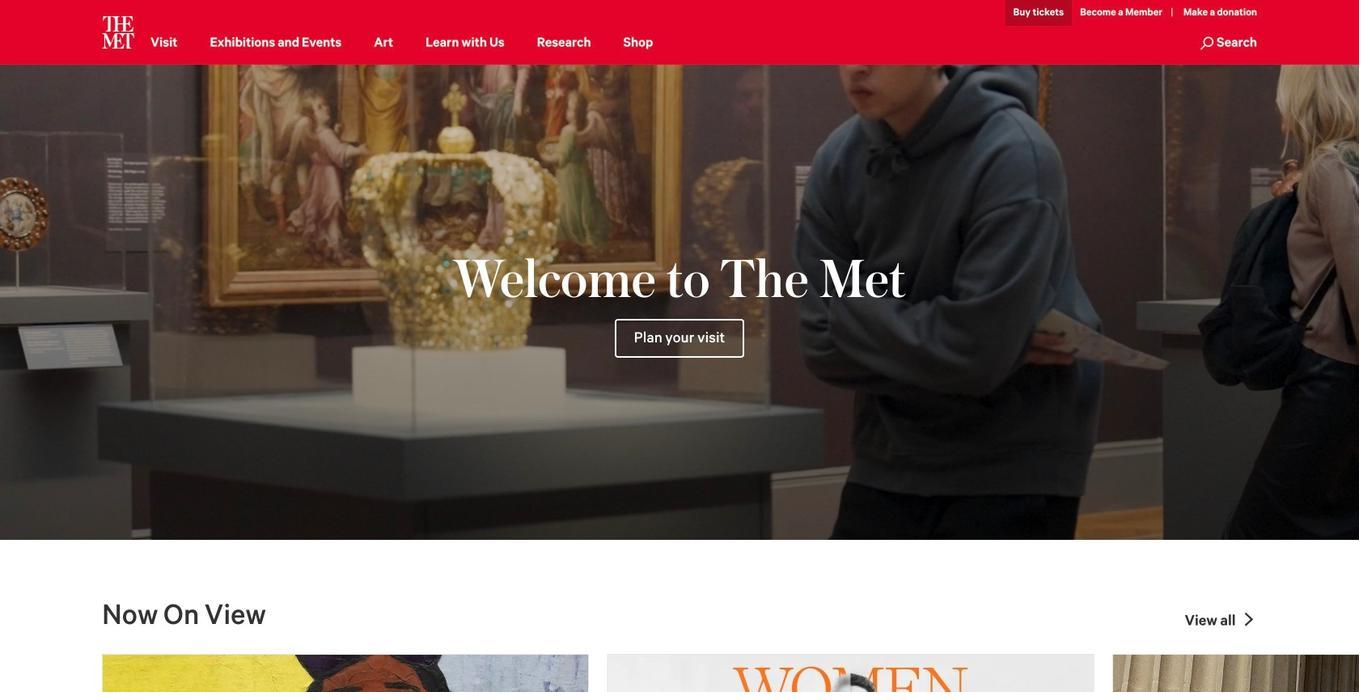 Task type: describe. For each thing, give the bounding box(es) containing it.
nairy baghramian exhibition structure built image
[[1114, 655, 1360, 692]]



Task type: locate. For each thing, give the bounding box(es) containing it.
the met's facade illuminated at dusk. image
[[0, 65, 1360, 540]]

a woman stands half-concealed behind a blurred pane of glass, text "women dressing women" visible in front and behind her. image
[[608, 655, 1094, 692]]

"woman in blue" by william h. johnson image
[[103, 655, 588, 692]]



Task type: vqa. For each thing, say whether or not it's contained in the screenshot.
External: Https://Pinterest.Com/Metmuseum/ image
no



